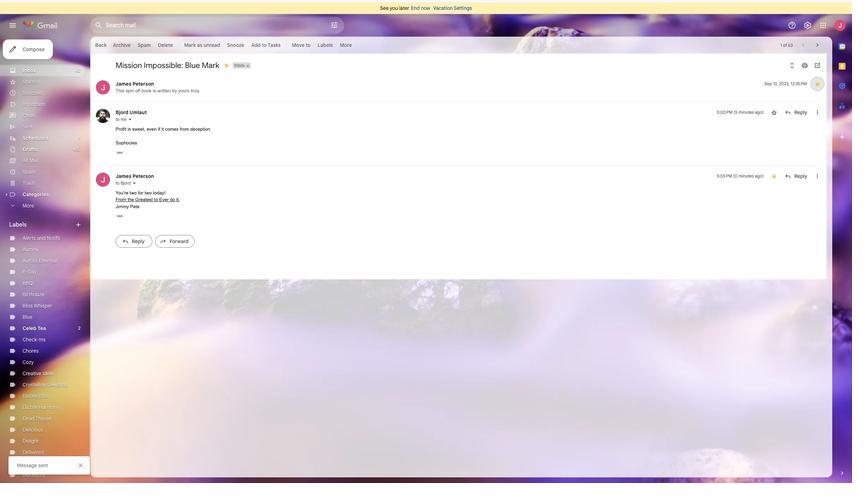 Task type: describe. For each thing, give the bounding box(es) containing it.
categories link
[[23, 192, 49, 198]]

12:35 pm
[[791, 81, 807, 86]]

1 peterson from the top
[[133, 81, 154, 87]]

back
[[95, 42, 107, 48]]

as
[[197, 42, 203, 48]]

truly.
[[191, 88, 200, 93]]

show details image for peterson
[[132, 181, 136, 185]]

drafts
[[23, 146, 37, 153]]

see
[[380, 5, 389, 11]]

dead thread
[[23, 416, 51, 422]]

check-ins link
[[23, 337, 46, 343]]

sep 13, 2023, 12:35 pm
[[765, 81, 807, 86]]

5:05 pm (0 minutes ago)
[[717, 173, 764, 179]]

ever
[[159, 197, 169, 202]]

you're
[[116, 190, 128, 196]]

mark inside button
[[184, 42, 196, 48]]

dazzle bliss link
[[23, 393, 49, 400]]

deception.
[[190, 127, 212, 132]]

list containing james peterson
[[90, 73, 822, 254]]

compose
[[23, 46, 45, 53]]

to left me at the top of the page
[[116, 117, 120, 122]]

message sent
[[17, 463, 48, 469]]

mark as unread
[[184, 42, 220, 48]]

b-day
[[23, 269, 37, 276]]

mail
[[29, 158, 38, 164]]

drafts link
[[23, 146, 37, 153]]

to inside you're two for two today! from the greatest to ever do it: jimmy pete
[[154, 197, 158, 202]]

by
[[172, 88, 177, 93]]

important link
[[23, 101, 45, 108]]

1 of 63
[[781, 43, 793, 48]]

thread
[[35, 416, 51, 422]]

discounts link
[[23, 472, 45, 479]]

birthdaze link
[[23, 292, 44, 298]]

trash link
[[23, 180, 35, 187]]

trash
[[23, 180, 35, 187]]

desserts
[[23, 461, 43, 467]]

ago) for james peterson
[[755, 173, 764, 179]]

0 vertical spatial bjord
[[116, 109, 128, 116]]

2 vertical spatial reply
[[132, 238, 145, 245]]

delivered
[[23, 450, 44, 456]]

message
[[17, 463, 37, 469]]

yours
[[178, 88, 190, 93]]

bliss whisper
[[23, 303, 52, 309]]

sep 13, 2023, 12:35 pm cell
[[765, 80, 807, 87]]

Search mail text field
[[106, 22, 310, 29]]

later
[[399, 5, 410, 11]]

2 peterson from the top
[[133, 173, 154, 179]]

celeb tea link
[[23, 326, 46, 332]]

5:00 pm (5 minutes ago) cell
[[717, 109, 764, 116]]

snoozed
[[23, 90, 42, 96]]

end
[[411, 5, 420, 11]]

1 for 1
[[79, 135, 80, 141]]

celeb
[[23, 326, 37, 332]]

comes
[[165, 127, 179, 132]]

snooze
[[227, 42, 244, 48]]

advanced search options image
[[327, 18, 341, 32]]

archive button
[[110, 39, 134, 52]]

creative ideas
[[23, 371, 55, 377]]

1 horizontal spatial blue
[[185, 61, 200, 70]]

5:05 pm (0 minutes ago) cell
[[717, 173, 764, 180]]

chores link
[[23, 348, 39, 355]]

minutes for bjord umlaut
[[739, 110, 754, 115]]

you're two for two today! from the greatest to ever do it: jimmy pete
[[116, 190, 180, 209]]

back button
[[92, 39, 110, 52]]

63
[[789, 43, 793, 48]]

1 vertical spatial bliss
[[39, 393, 49, 400]]

aurora ethereal link
[[23, 258, 57, 264]]

impossible:
[[144, 61, 183, 70]]

settings
[[454, 5, 472, 11]]

1 two from the left
[[130, 190, 137, 196]]

inbox for inbox button at the top left
[[234, 63, 245, 68]]

move to
[[292, 42, 311, 48]]

delete
[[158, 42, 173, 48]]

celeb tea
[[23, 326, 46, 332]]

1 vertical spatial bjord
[[121, 180, 131, 186]]

dazzle for dazzle bliss
[[23, 393, 38, 400]]

all
[[23, 158, 28, 164]]

spam inside labels navigation
[[23, 169, 35, 175]]

delivered link
[[23, 450, 44, 456]]

aurora ethereal
[[23, 258, 57, 264]]

sep
[[765, 81, 772, 86]]

all mail
[[23, 158, 38, 164]]

this
[[116, 88, 124, 93]]

delete button
[[155, 39, 176, 52]]

greatest
[[135, 197, 153, 202]]

alerts and notifs
[[23, 235, 60, 242]]

reply for peterson
[[795, 173, 808, 179]]

snoozed link
[[23, 90, 42, 96]]

profit
[[116, 127, 126, 132]]

mark as unread button
[[181, 39, 223, 52]]

labels inside navigation
[[9, 222, 27, 229]]

dewdrop
[[48, 382, 68, 388]]

reply button for peterson
[[782, 173, 811, 180]]

labels heading
[[9, 222, 75, 229]]

from
[[180, 127, 189, 132]]

to bjord
[[116, 180, 131, 186]]

to inside dropdown button
[[306, 42, 311, 48]]

more button
[[337, 39, 355, 52]]

labels inside popup button
[[318, 42, 333, 48]]

62
[[75, 68, 80, 73]]

profit is sweet, even if it comes from deception.
[[116, 127, 212, 132]]

1 horizontal spatial mark
[[202, 61, 220, 70]]

show details image for umlaut
[[128, 117, 132, 122]]



Task type: vqa. For each thing, say whether or not it's contained in the screenshot.
2nd Draft
no



Task type: locate. For each thing, give the bounding box(es) containing it.
1 aurora from the top
[[23, 247, 38, 253]]

2 two from the left
[[145, 190, 152, 196]]

0 horizontal spatial starred checkbox
[[771, 173, 778, 180]]

more right labels popup button
[[340, 42, 352, 48]]

peterson up for
[[133, 173, 154, 179]]

search mail image
[[92, 19, 105, 32]]

0 horizontal spatial spam
[[23, 169, 35, 175]]

even
[[147, 127, 157, 132]]

inbox inside button
[[234, 63, 245, 68]]

1 horizontal spatial starred checkbox
[[815, 80, 822, 87]]

bliss up blue link
[[23, 303, 33, 309]]

more inside popup button
[[340, 42, 352, 48]]

add to tasks
[[251, 42, 281, 48]]

inbox button
[[233, 62, 246, 69]]

aurora link
[[23, 247, 38, 253]]

0 vertical spatial blue
[[185, 61, 200, 70]]

james up to bjord
[[116, 173, 131, 179]]

1 james from the top
[[116, 81, 131, 87]]

pete
[[130, 204, 140, 209]]

me
[[121, 117, 127, 122]]

1 vertical spatial mark
[[202, 61, 220, 70]]

and
[[37, 235, 46, 242]]

dazzle bliss
[[23, 393, 49, 400]]

reply down pete
[[132, 238, 145, 245]]

important
[[23, 101, 45, 108]]

crystalline dewdrop
[[23, 382, 68, 388]]

1 james peterson from the top
[[116, 81, 154, 87]]

1 reply button from the top
[[782, 109, 811, 116]]

13,
[[774, 81, 778, 86]]

1 vertical spatial is
[[128, 127, 131, 132]]

2 ago) from the top
[[755, 173, 764, 179]]

minutes right (0
[[739, 173, 754, 179]]

aurora for aurora link at left bottom
[[23, 247, 38, 253]]

to inside button
[[262, 42, 267, 48]]

cozy link
[[23, 359, 34, 366]]

aurora down alerts
[[23, 247, 38, 253]]

1 vertical spatial dazzle
[[23, 405, 38, 411]]

bliss whisper link
[[23, 303, 52, 309]]

two right for
[[145, 190, 152, 196]]

reply button for umlaut
[[782, 109, 811, 116]]

bbq link
[[23, 280, 33, 287]]

labels button
[[315, 39, 336, 52]]

older image
[[815, 42, 822, 49]]

Not starred checkbox
[[771, 109, 778, 116]]

1 for 1 of 63
[[781, 43, 783, 48]]

2 aurora from the top
[[23, 258, 38, 264]]

starred image
[[815, 80, 822, 87]]

bjord
[[116, 109, 128, 116], [121, 180, 131, 186]]

sent
[[23, 124, 33, 130]]

main menu image
[[8, 21, 17, 30]]

more down categories
[[23, 203, 34, 209]]

1 vertical spatial more
[[23, 203, 34, 209]]

categories
[[23, 192, 49, 198]]

starred
[[23, 79, 39, 85]]

add
[[251, 42, 261, 48]]

tab list
[[833, 37, 853, 458]]

inbox inside labels navigation
[[23, 67, 36, 74]]

dazzle
[[23, 393, 38, 400], [23, 405, 38, 411]]

0 horizontal spatial 1
[[79, 135, 80, 141]]

1 up 610
[[79, 135, 80, 141]]

0 vertical spatial starred checkbox
[[815, 80, 822, 87]]

more button
[[0, 200, 85, 212]]

0 horizontal spatial blue
[[23, 314, 32, 321]]

5:00 pm
[[717, 110, 733, 115]]

written
[[157, 88, 171, 93]]

0 vertical spatial james
[[116, 81, 131, 87]]

1 vertical spatial reply button
[[782, 173, 811, 180]]

aurora down aurora link at left bottom
[[23, 258, 38, 264]]

crystalline
[[23, 382, 46, 388]]

unread
[[204, 42, 220, 48]]

delicious link
[[23, 427, 43, 434]]

1 left "of"
[[781, 43, 783, 48]]

1 vertical spatial james
[[116, 173, 131, 179]]

peterson
[[133, 81, 154, 87], [133, 173, 154, 179]]

1 horizontal spatial is
[[153, 88, 156, 93]]

blue inside labels navigation
[[23, 314, 32, 321]]

inbox for the "inbox" link
[[23, 67, 36, 74]]

0 vertical spatial bliss
[[23, 303, 33, 309]]

more for more popup button
[[340, 42, 352, 48]]

blue up celeb
[[23, 314, 32, 321]]

tasks
[[268, 42, 281, 48]]

spam link
[[23, 169, 35, 175]]

chats link
[[23, 113, 36, 119]]

harmony
[[39, 405, 59, 411]]

if
[[158, 127, 160, 132]]

0 vertical spatial james peterson
[[116, 81, 154, 87]]

dazzle for dazzle harmony
[[23, 405, 38, 411]]

0 horizontal spatial inbox
[[23, 67, 36, 74]]

scheduled
[[23, 135, 48, 141]]

blue down as
[[185, 61, 200, 70]]

0 horizontal spatial mark
[[184, 42, 196, 48]]

1 vertical spatial 1
[[79, 135, 80, 141]]

cozy
[[23, 359, 34, 366]]

gmail image
[[23, 18, 61, 32]]

610
[[74, 147, 80, 152]]

labels left more popup button
[[318, 42, 333, 48]]

1 vertical spatial peterson
[[133, 173, 154, 179]]

starred checkbox for 12:35 pm
[[815, 80, 822, 87]]

day
[[28, 269, 37, 276]]

two up the
[[130, 190, 137, 196]]

1 minutes from the top
[[739, 110, 754, 115]]

0 horizontal spatial bliss
[[23, 303, 33, 309]]

move
[[292, 42, 305, 48]]

umlaut
[[130, 109, 147, 116]]

1 vertical spatial aurora
[[23, 258, 38, 264]]

minutes right '(5' at the right top of page
[[739, 110, 754, 115]]

ago) left starred icon
[[755, 173, 764, 179]]

5:05 pm
[[717, 173, 733, 179]]

1 ago) from the top
[[755, 110, 764, 115]]

reply right starred icon
[[795, 173, 808, 179]]

0 vertical spatial dazzle
[[23, 393, 38, 400]]

0 vertical spatial show details image
[[128, 117, 132, 122]]

starred checkbox for ago)
[[771, 173, 778, 180]]

0 vertical spatial labels
[[318, 42, 333, 48]]

starred image
[[771, 173, 778, 180]]

1 vertical spatial spam
[[23, 169, 35, 175]]

minutes for james peterson
[[739, 173, 754, 179]]

the
[[128, 197, 134, 202]]

sent
[[38, 463, 48, 469]]

0 horizontal spatial two
[[130, 190, 137, 196]]

ago) for bjord umlaut
[[755, 110, 764, 115]]

spam button
[[135, 39, 154, 52]]

james peterson up to bjord
[[116, 173, 154, 179]]

0 vertical spatial 1
[[781, 43, 783, 48]]

reply button right not starred icon
[[782, 109, 811, 116]]

bbq
[[23, 280, 33, 287]]

now
[[421, 5, 431, 11]]

0 horizontal spatial labels
[[9, 222, 27, 229]]

2 james peterson from the top
[[116, 173, 154, 179]]

james peterson
[[116, 81, 154, 87], [116, 173, 154, 179]]

dazzle up dead
[[23, 405, 38, 411]]

crystalline dewdrop link
[[23, 382, 68, 388]]

labels navigation
[[0, 37, 90, 484]]

see you later end now vacation settings
[[380, 5, 472, 11]]

1 horizontal spatial two
[[145, 190, 152, 196]]

sophocles
[[116, 140, 137, 146]]

bjord up to me
[[116, 109, 128, 116]]

2 james from the top
[[116, 173, 131, 179]]

ins
[[39, 337, 46, 343]]

dazzle harmony link
[[23, 405, 59, 411]]

show details image right me at the top of the page
[[128, 117, 132, 122]]

for
[[138, 190, 143, 196]]

is right profit at the left top of page
[[128, 127, 131, 132]]

1 horizontal spatial more
[[340, 42, 352, 48]]

mark down unread
[[202, 61, 220, 70]]

1 vertical spatial show details image
[[132, 181, 136, 185]]

1 vertical spatial ago)
[[755, 173, 764, 179]]

not starred image
[[771, 109, 778, 116]]

0 vertical spatial peterson
[[133, 81, 154, 87]]

to right add
[[262, 42, 267, 48]]

chats
[[23, 113, 36, 119]]

1 vertical spatial labels
[[9, 222, 27, 229]]

reply button
[[782, 109, 811, 116], [782, 173, 811, 180]]

peterson up book
[[133, 81, 154, 87]]

None search field
[[90, 17, 344, 34]]

1 horizontal spatial inbox
[[234, 63, 245, 68]]

0 vertical spatial mark
[[184, 42, 196, 48]]

0 vertical spatial is
[[153, 88, 156, 93]]

show details image right to bjord
[[132, 181, 136, 185]]

0 vertical spatial ago)
[[755, 110, 764, 115]]

dazzle harmony
[[23, 405, 59, 411]]

more for more button
[[23, 203, 34, 209]]

is right book
[[153, 88, 156, 93]]

james up this
[[116, 81, 131, 87]]

starred checkbox right 5:05 pm (0 minutes ago) cell on the top right
[[771, 173, 778, 180]]

2 dazzle from the top
[[23, 405, 38, 411]]

starred link
[[23, 79, 39, 85]]

bjord up you're at the top left
[[121, 180, 131, 186]]

0 horizontal spatial is
[[128, 127, 131, 132]]

delicious
[[23, 427, 43, 434]]

1 inside labels navigation
[[79, 135, 80, 141]]

mark
[[184, 42, 196, 48], [202, 61, 220, 70]]

compose button
[[3, 40, 53, 59]]

2 minutes from the top
[[739, 173, 754, 179]]

spam left delete
[[138, 42, 151, 48]]

inbox up starred
[[23, 67, 36, 74]]

2 reply button from the top
[[782, 173, 811, 180]]

delight link
[[23, 438, 38, 445]]

support image
[[788, 21, 797, 30]]

add to tasks button
[[249, 39, 284, 52]]

to right move
[[306, 42, 311, 48]]

0 vertical spatial spam
[[138, 42, 151, 48]]

message sent alert
[[8, 30, 841, 475]]

aurora for aurora ethereal
[[23, 258, 38, 264]]

ago) left not starred icon
[[755, 110, 764, 115]]

alerts and notifs link
[[23, 235, 60, 242]]

1 horizontal spatial 1
[[781, 43, 783, 48]]

discounts
[[23, 472, 45, 479]]

b-
[[23, 269, 28, 276]]

show trimmed content image
[[116, 151, 124, 155]]

inbox down snooze
[[234, 63, 245, 68]]

1 vertical spatial reply
[[795, 173, 808, 179]]

settings image
[[804, 21, 812, 30]]

0 vertical spatial more
[[340, 42, 352, 48]]

today!
[[153, 190, 166, 196]]

1
[[781, 43, 783, 48], [79, 135, 80, 141]]

2023,
[[780, 81, 790, 86]]

james
[[116, 81, 131, 87], [116, 173, 131, 179]]

alerts
[[23, 235, 36, 242]]

0 vertical spatial aurora
[[23, 247, 38, 253]]

ago) inside 5:05 pm (0 minutes ago) cell
[[755, 173, 764, 179]]

do
[[170, 197, 175, 202]]

0 horizontal spatial more
[[23, 203, 34, 209]]

spam inside button
[[138, 42, 151, 48]]

show details image
[[128, 117, 132, 122], [132, 181, 136, 185]]

mark left as
[[184, 42, 196, 48]]

scheduled link
[[23, 135, 48, 141]]

jimmy
[[116, 204, 129, 209]]

0 vertical spatial minutes
[[739, 110, 754, 115]]

spam up the trash link
[[23, 169, 35, 175]]

to down the today!
[[154, 197, 158, 202]]

two
[[130, 190, 137, 196], [145, 190, 152, 196]]

1 vertical spatial starred checkbox
[[771, 173, 778, 180]]

aurora
[[23, 247, 38, 253], [23, 258, 38, 264]]

1 dazzle from the top
[[23, 393, 38, 400]]

Starred checkbox
[[815, 80, 822, 87], [771, 173, 778, 180]]

reply button right starred icon
[[782, 173, 811, 180]]

0 vertical spatial reply button
[[782, 109, 811, 116]]

tea
[[38, 326, 46, 332]]

starred checkbox right 12:35 pm at the top of the page
[[815, 80, 822, 87]]

to up you're at the top left
[[116, 180, 120, 186]]

reply for umlaut
[[795, 109, 808, 116]]

1 horizontal spatial bliss
[[39, 393, 49, 400]]

show trimmed content image
[[116, 214, 124, 218]]

ago) inside 5:00 pm (5 minutes ago) cell
[[755, 110, 764, 115]]

move to button
[[289, 39, 314, 52]]

sent link
[[23, 124, 33, 130]]

1 horizontal spatial labels
[[318, 42, 333, 48]]

more inside button
[[23, 203, 34, 209]]

james peterson up off
[[116, 81, 154, 87]]

list
[[90, 73, 822, 254]]

this spin off book is written by yours truly.
[[116, 88, 200, 93]]

bliss down the crystalline dewdrop
[[39, 393, 49, 400]]

1 horizontal spatial spam
[[138, 42, 151, 48]]

labels up alerts
[[9, 222, 27, 229]]

1 vertical spatial james peterson
[[116, 173, 154, 179]]

1 vertical spatial minutes
[[739, 173, 754, 179]]

0 vertical spatial reply
[[795, 109, 808, 116]]

reply right not starred option
[[795, 109, 808, 116]]

dazzle down crystalline
[[23, 393, 38, 400]]

1 vertical spatial blue
[[23, 314, 32, 321]]



